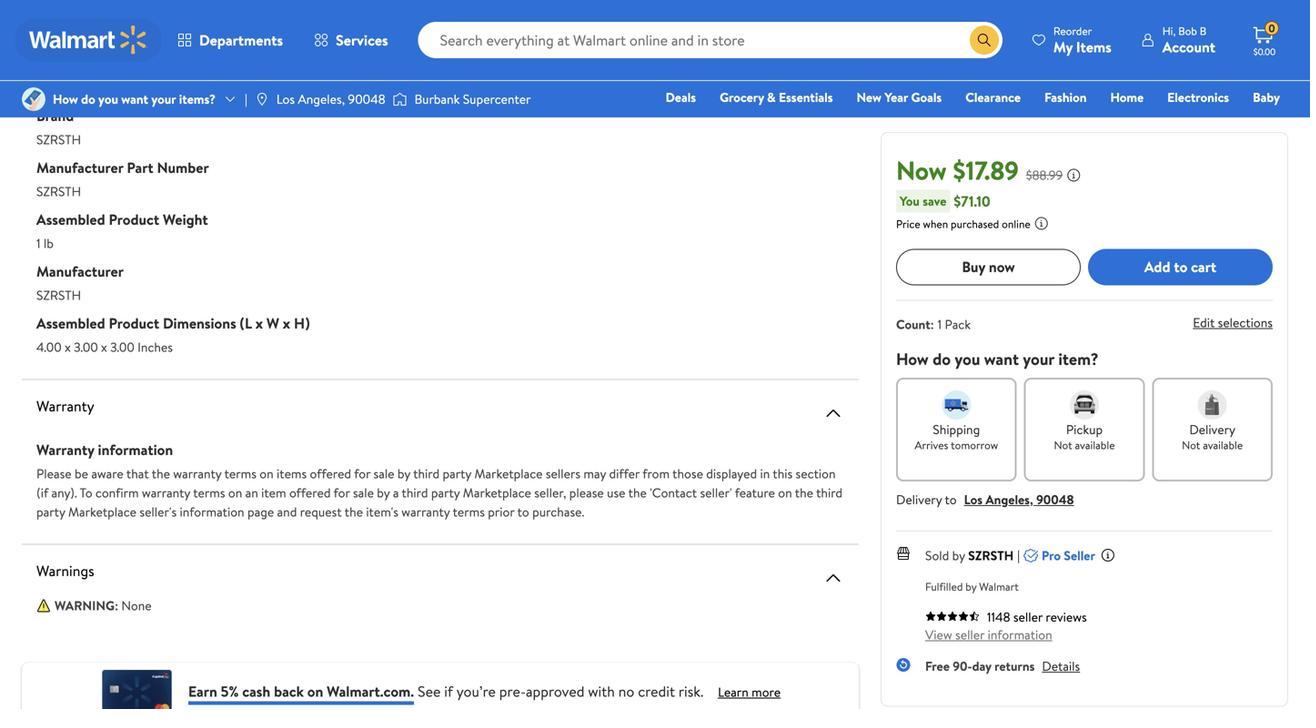 Task type: locate. For each thing, give the bounding box(es) containing it.
for up request
[[334, 484, 350, 502]]

2 vertical spatial information
[[988, 626, 1053, 643]]

to
[[1175, 257, 1188, 277], [945, 490, 957, 508], [518, 503, 530, 521]]

2 available from the left
[[1204, 437, 1244, 453]]

1 horizontal spatial not
[[1183, 437, 1201, 453]]

1 horizontal spatial how
[[897, 348, 929, 370]]

szrsth up the lb
[[36, 183, 81, 200]]

1 horizontal spatial for
[[354, 465, 371, 482]]

year
[[885, 88, 909, 106]]

1 left the lb
[[36, 234, 41, 252]]

1 horizontal spatial your
[[1024, 348, 1055, 370]]

earn
[[188, 681, 217, 701]]

product up inches
[[109, 313, 159, 333]]

do down the "count : 1 pack"
[[933, 348, 951, 370]]

for up 'item's'
[[354, 465, 371, 482]]

2 manufacturer from the top
[[36, 261, 124, 281]]

0 vertical spatial manufacturer
[[36, 157, 123, 178]]

be
[[75, 465, 88, 482]]

1 vertical spatial manufacturer
[[36, 261, 124, 281]]

2 vertical spatial party
[[36, 503, 65, 521]]

how for how do you want your items?
[[53, 90, 78, 108]]

reorder
[[1054, 23, 1093, 39]]

0 vertical spatial you
[[98, 90, 118, 108]]

differ
[[609, 465, 640, 482]]

available down intent image for delivery
[[1204, 437, 1244, 453]]

do for how do you want your items?
[[81, 90, 95, 108]]

delivery for to
[[897, 490, 943, 508]]

0 vertical spatial marketplace
[[475, 465, 543, 482]]

1 vertical spatial 90048
[[1037, 490, 1075, 508]]

& right the grocery
[[768, 88, 776, 106]]

0 horizontal spatial available
[[1076, 437, 1116, 453]]

 image down "walmart" image
[[22, 87, 46, 111]]

1 vertical spatial warranty
[[142, 484, 190, 502]]

0 vertical spatial warranty
[[36, 396, 94, 416]]

0 vertical spatial do
[[81, 90, 95, 108]]

you're
[[457, 681, 496, 701]]

not inside delivery not available
[[1183, 437, 1201, 453]]

& left the 'flu'
[[1019, 114, 1027, 132]]

0 horizontal spatial 90048
[[348, 90, 386, 108]]

the left 'item's'
[[345, 503, 363, 521]]

assembled up the lb
[[36, 209, 105, 229]]

1 horizontal spatial los
[[965, 490, 983, 508]]

when
[[924, 216, 949, 231]]

you down specifications in the left top of the page
[[98, 90, 118, 108]]

want down specifications in the left top of the page
[[121, 90, 148, 108]]

debit
[[1172, 114, 1203, 132]]

for
[[354, 465, 371, 482], [334, 484, 350, 502]]

angeles, down services popup button
[[298, 90, 345, 108]]

not
[[1055, 437, 1073, 453], [1183, 437, 1201, 453]]

1 vertical spatial &
[[1019, 114, 1027, 132]]

sale up 'item's'
[[353, 484, 374, 502]]

want left "item?"
[[985, 348, 1020, 370]]

seller down the 4.3598 stars out of 5, based on 1148 seller reviews element
[[956, 626, 985, 643]]

2 horizontal spatial information
[[988, 626, 1053, 643]]

3.00 left inches
[[110, 338, 135, 356]]

deals link
[[658, 87, 705, 107]]

seller for 1148
[[1014, 608, 1043, 626]]

want
[[121, 90, 148, 108], [985, 348, 1020, 370]]

on up item
[[260, 465, 274, 482]]

1 vertical spatial offered
[[289, 484, 331, 502]]

on down 'this'
[[779, 484, 793, 502]]

lb
[[44, 234, 54, 252]]

Walmart Site-Wide search field
[[418, 22, 1003, 58]]

edit selections
[[1194, 314, 1274, 331]]

 image down the departments
[[255, 92, 269, 107]]

1 vertical spatial los
[[965, 490, 983, 508]]

sold
[[926, 546, 950, 564]]

1 product from the top
[[109, 209, 159, 229]]

h)
[[294, 313, 310, 333]]

assembled up 4.00
[[36, 313, 105, 333]]

seller,
[[535, 484, 567, 502]]

baby cold, cough & flu
[[947, 88, 1281, 132]]

&
[[768, 88, 776, 106], [1019, 114, 1027, 132]]

delivery
[[1190, 420, 1236, 438], [897, 490, 943, 508]]

delivery down arrives at the right bottom of the page
[[897, 490, 943, 508]]

your
[[151, 90, 176, 108], [1024, 348, 1055, 370]]

1 horizontal spatial  image
[[255, 92, 269, 107]]

risk.
[[679, 681, 704, 701]]

3.00
[[74, 338, 98, 356], [110, 338, 135, 356]]

 image left burbank
[[393, 90, 407, 108]]

not down intent image for pickup
[[1055, 437, 1073, 453]]

0 vertical spatial los
[[277, 90, 295, 108]]

view
[[926, 626, 953, 643]]

0 horizontal spatial |
[[245, 90, 247, 108]]

grocery & essentials link
[[712, 87, 842, 107]]

0 horizontal spatial &
[[768, 88, 776, 106]]

warranty down 4.00
[[36, 396, 94, 416]]

los down tomorrow
[[965, 490, 983, 508]]

new year goals link
[[849, 87, 951, 107]]

1 not from the left
[[1055, 437, 1073, 453]]

0 vertical spatial for
[[354, 465, 371, 482]]

1 vertical spatial sale
[[353, 484, 374, 502]]

x left inches
[[101, 338, 107, 356]]

terms left an
[[193, 484, 225, 502]]

0 vertical spatial terms
[[224, 465, 257, 482]]

 image for los
[[255, 92, 269, 107]]

walmart.com.
[[327, 681, 414, 701]]

this
[[773, 465, 793, 482]]

warning:
[[55, 597, 118, 614]]

1 horizontal spatial information
[[180, 503, 245, 521]]

0 vertical spatial information
[[98, 440, 173, 460]]

terms up an
[[224, 465, 257, 482]]

2 warranty from the top
[[36, 440, 94, 460]]

1 horizontal spatial 90048
[[1037, 490, 1075, 508]]

manufacturer down the lb
[[36, 261, 124, 281]]

product left weight
[[109, 209, 159, 229]]

please
[[570, 484, 604, 502]]

if
[[444, 681, 453, 701]]

how do you want your items?
[[53, 90, 216, 108]]

section
[[796, 465, 836, 482]]

delivery down intent image for delivery
[[1190, 420, 1236, 438]]

buy now button
[[897, 249, 1081, 285]]

fulfilled by walmart
[[926, 579, 1019, 594]]

1 available from the left
[[1076, 437, 1116, 453]]

price when purchased online
[[897, 216, 1031, 231]]

0 horizontal spatial your
[[151, 90, 176, 108]]

on right back
[[308, 681, 323, 701]]

0 vertical spatial delivery
[[1190, 420, 1236, 438]]

0 horizontal spatial do
[[81, 90, 95, 108]]

1 horizontal spatial do
[[933, 348, 951, 370]]

warranty
[[36, 396, 94, 416], [36, 440, 94, 460]]

2 horizontal spatial to
[[1175, 257, 1188, 277]]

1 vertical spatial marketplace
[[463, 484, 532, 502]]

information left page at the bottom of the page
[[180, 503, 245, 521]]

1 horizontal spatial seller
[[1014, 608, 1043, 626]]

90048 up pro on the bottom right of page
[[1037, 490, 1075, 508]]

0 horizontal spatial want
[[121, 90, 148, 108]]

how down specifications in the left top of the page
[[53, 90, 78, 108]]

with
[[588, 681, 615, 701]]

to inside warranty information please be aware that the warranty terms on items offered for sale by third party marketplace sellers may differ from those displayed in this section (if any). to confirm warranty terms on an item offered for sale by a third party marketplace seller, please use the 'contact seller' feature on the third party marketplace seller's information page and request the item's warranty terms prior to purchase.
[[518, 503, 530, 521]]

2 not from the left
[[1183, 437, 1201, 453]]

0 vertical spatial |
[[245, 90, 247, 108]]

supercenter
[[463, 90, 531, 108]]

more
[[752, 683, 781, 701]]

seller's
[[140, 503, 177, 521]]

intent image for pickup image
[[1071, 390, 1100, 419]]

now
[[989, 257, 1016, 277]]

want for item?
[[985, 348, 1020, 370]]

specifications
[[36, 69, 124, 89]]

assembled
[[36, 209, 105, 229], [36, 313, 105, 333]]

2 3.00 from the left
[[110, 338, 135, 356]]

1 vertical spatial your
[[1024, 348, 1055, 370]]

1 vertical spatial want
[[985, 348, 1020, 370]]

0 vertical spatial want
[[121, 90, 148, 108]]

 image for how
[[22, 87, 46, 111]]

1 horizontal spatial to
[[945, 490, 957, 508]]

dimensions
[[163, 313, 236, 333]]

0 vertical spatial 1
[[36, 234, 41, 252]]

1 3.00 from the left
[[74, 338, 98, 356]]

los down the departments
[[277, 90, 295, 108]]

not down intent image for delivery
[[1183, 437, 1201, 453]]

warranty inside warranty information please be aware that the warranty terms on items offered for sale by third party marketplace sellers may differ from those displayed in this section (if any). to confirm warranty terms on an item offered for sale by a third party marketplace seller, please use the 'contact seller' feature on the third party marketplace seller's information page and request the item's warranty terms prior to purchase.
[[36, 440, 94, 460]]

on left an
[[228, 484, 242, 502]]

information up returns
[[988, 626, 1053, 643]]

intent image for delivery image
[[1199, 390, 1228, 419]]

0 vertical spatial assembled
[[36, 209, 105, 229]]

1 vertical spatial you
[[955, 348, 981, 370]]

1 horizontal spatial |
[[1018, 546, 1021, 564]]

 image
[[22, 87, 46, 111], [393, 90, 407, 108], [255, 92, 269, 107]]

0 horizontal spatial you
[[98, 90, 118, 108]]

information up that on the bottom
[[98, 440, 173, 460]]

day
[[973, 657, 992, 675]]

approved
[[526, 681, 585, 701]]

0 vertical spatial product
[[109, 209, 159, 229]]

on
[[260, 465, 274, 482], [228, 484, 242, 502], [779, 484, 793, 502], [308, 681, 323, 701]]

0 horizontal spatial seller
[[956, 626, 985, 643]]

0 horizontal spatial information
[[98, 440, 173, 460]]

0 horizontal spatial to
[[518, 503, 530, 521]]

0 vertical spatial offered
[[310, 465, 351, 482]]

0 vertical spatial how
[[53, 90, 78, 108]]

your left "item?"
[[1024, 348, 1055, 370]]

90048 down services
[[348, 90, 386, 108]]

item?
[[1059, 348, 1099, 370]]

items
[[1077, 37, 1112, 57]]

terms left prior
[[453, 503, 485, 521]]

2 vertical spatial terms
[[453, 503, 485, 521]]

x right (l
[[256, 313, 263, 333]]

0 horizontal spatial 3.00
[[74, 338, 98, 356]]

1 vertical spatial |
[[1018, 546, 1021, 564]]

1 horizontal spatial &
[[1019, 114, 1027, 132]]

to inside button
[[1175, 257, 1188, 277]]

'contact
[[650, 484, 697, 502]]

1 warranty from the top
[[36, 396, 94, 416]]

1 horizontal spatial angeles,
[[986, 490, 1034, 508]]

2 horizontal spatial  image
[[393, 90, 407, 108]]

the
[[152, 465, 170, 482], [629, 484, 647, 502], [795, 484, 814, 502], [345, 503, 363, 521]]

1 vertical spatial assembled
[[36, 313, 105, 333]]

to up sold at the right
[[945, 490, 957, 508]]

0 horizontal spatial  image
[[22, 87, 46, 111]]

tomorrow
[[951, 437, 999, 453]]

to left "cart" on the top of page
[[1175, 257, 1188, 277]]

grocery & essentials
[[720, 88, 833, 106]]

your left items?
[[151, 90, 176, 108]]

seller right the 1148
[[1014, 608, 1043, 626]]

warranty up please
[[36, 440, 94, 460]]

available inside pickup not available
[[1076, 437, 1116, 453]]

3.00 right 4.00
[[74, 338, 98, 356]]

warranty for warranty information please be aware that the warranty terms on items offered for sale by third party marketplace sellers may differ from those displayed in this section (if any). to confirm warranty terms on an item offered for sale by a third party marketplace seller, please use the 'contact seller' feature on the third party marketplace seller's information page and request the item's warranty terms prior to purchase.
[[36, 440, 94, 460]]

do down specifications in the left top of the page
[[81, 90, 95, 108]]

save
[[923, 192, 947, 210]]

warning: none
[[55, 597, 152, 614]]

seller for view
[[956, 626, 985, 643]]

0 horizontal spatial angeles,
[[298, 90, 345, 108]]

2 product from the top
[[109, 313, 159, 333]]

available inside delivery not available
[[1204, 437, 1244, 453]]

to for delivery
[[945, 490, 957, 508]]

1 vertical spatial do
[[933, 348, 951, 370]]

1 vertical spatial how
[[897, 348, 929, 370]]

offered up request
[[289, 484, 331, 502]]

0 horizontal spatial how
[[53, 90, 78, 108]]

seller
[[1014, 608, 1043, 626], [956, 626, 985, 643]]

walmart image
[[29, 25, 147, 55]]

not for delivery
[[1183, 437, 1201, 453]]

you
[[98, 90, 118, 108], [955, 348, 981, 370]]

now $17.89
[[897, 152, 1019, 188]]

1 horizontal spatial want
[[985, 348, 1020, 370]]

sale up a
[[374, 465, 395, 482]]

1 horizontal spatial you
[[955, 348, 981, 370]]

by up a
[[398, 465, 411, 482]]

90048
[[348, 90, 386, 108], [1037, 490, 1075, 508]]

1 horizontal spatial delivery
[[1190, 420, 1236, 438]]

manufacturer down brand
[[36, 157, 123, 178]]

1 vertical spatial delivery
[[897, 490, 943, 508]]

b
[[1201, 23, 1207, 39]]

warranty
[[173, 465, 222, 482], [142, 484, 190, 502], [402, 503, 450, 521]]

to right prior
[[518, 503, 530, 521]]

1 right :
[[938, 315, 942, 333]]

you down the 'pack'
[[955, 348, 981, 370]]

by right fulfilled
[[966, 579, 977, 594]]

reorder my items
[[1054, 23, 1112, 57]]

available
[[1076, 437, 1116, 453], [1204, 437, 1244, 453]]

0 vertical spatial your
[[151, 90, 176, 108]]

by left a
[[377, 484, 390, 502]]

1 horizontal spatial available
[[1204, 437, 1244, 453]]

sale
[[374, 465, 395, 482], [353, 484, 374, 502]]

purchased
[[951, 216, 1000, 231]]

1 vertical spatial product
[[109, 313, 159, 333]]

| right items?
[[245, 90, 247, 108]]

item
[[261, 484, 286, 502]]

credit
[[638, 681, 675, 701]]

your for item?
[[1024, 348, 1055, 370]]

offered right items
[[310, 465, 351, 482]]

delivery inside delivery not available
[[1190, 420, 1236, 438]]

available down intent image for pickup
[[1076, 437, 1116, 453]]

1
[[36, 234, 41, 252], [938, 315, 942, 333]]

grocery
[[720, 88, 765, 106]]

party
[[443, 465, 472, 482], [431, 484, 460, 502], [36, 503, 65, 521]]

1 vertical spatial warranty
[[36, 440, 94, 460]]

0 vertical spatial sale
[[374, 465, 395, 482]]

1 horizontal spatial 3.00
[[110, 338, 135, 356]]

how down count
[[897, 348, 929, 370]]

warranty information please be aware that the warranty terms on items offered for sale by third party marketplace sellers may differ from those displayed in this section (if any). to confirm warranty terms on an item offered for sale by a third party marketplace seller, please use the 'contact seller' feature on the third party marketplace seller's information page and request the item's warranty terms prior to purchase.
[[36, 440, 843, 521]]

to
[[80, 484, 92, 502]]

0 horizontal spatial delivery
[[897, 490, 943, 508]]

| left pro on the bottom right of page
[[1018, 546, 1021, 564]]

1 horizontal spatial 1
[[938, 315, 942, 333]]

offered
[[310, 465, 351, 482], [289, 484, 331, 502]]

not inside pickup not available
[[1055, 437, 1073, 453]]

none
[[121, 597, 152, 614]]

angeles, down tomorrow
[[986, 490, 1034, 508]]

0 horizontal spatial not
[[1055, 437, 1073, 453]]

1 vertical spatial for
[[334, 484, 350, 502]]

0 horizontal spatial 1
[[36, 234, 41, 252]]

not for pickup
[[1055, 437, 1073, 453]]



Task type: describe. For each thing, give the bounding box(es) containing it.
shipping
[[933, 420, 981, 438]]

new year goals
[[857, 88, 942, 106]]

90-
[[953, 657, 973, 675]]

account
[[1163, 37, 1216, 57]]

arrives
[[915, 437, 949, 453]]

intent image for shipping image
[[943, 390, 972, 419]]

earn 5% cash back on walmart.com. see if you're pre-approved with no credit risk.
[[188, 681, 704, 701]]

$88.99
[[1027, 166, 1064, 184]]

bob
[[1179, 23, 1198, 39]]

any).
[[51, 484, 77, 502]]

free
[[926, 657, 950, 675]]

one debit
[[1141, 114, 1203, 132]]

szrsth up 4.00
[[36, 286, 81, 304]]

szrsth up walmart
[[969, 546, 1014, 564]]

online
[[1002, 216, 1031, 231]]

that
[[126, 465, 149, 482]]

delivery to los angeles, 90048
[[897, 490, 1075, 508]]

0 vertical spatial party
[[443, 465, 472, 482]]

specifications image
[[823, 76, 845, 97]]

1 vertical spatial 1
[[938, 315, 942, 333]]

sellers
[[546, 465, 581, 482]]

delivery for not
[[1190, 420, 1236, 438]]

w
[[267, 313, 280, 333]]

details button
[[1043, 657, 1081, 675]]

hi,
[[1163, 23, 1176, 39]]

1 assembled from the top
[[36, 209, 105, 229]]

departments button
[[162, 18, 299, 62]]

cold, cough & flu link
[[938, 113, 1056, 132]]

burbank supercenter
[[415, 90, 531, 108]]

reviews
[[1046, 608, 1088, 626]]

1 inside brand szrsth manufacturer part number szrsth assembled product weight 1 lb manufacturer szrsth assembled product dimensions (l x w x h) 4.00 x 3.00 x 3.00 inches
[[36, 234, 41, 252]]

request
[[300, 503, 342, 521]]

and
[[277, 503, 297, 521]]

1148 seller reviews
[[988, 608, 1088, 626]]

you for how do you want your items?
[[98, 90, 118, 108]]

fashion link
[[1037, 87, 1096, 107]]

the right that on the bottom
[[152, 465, 170, 482]]

confirm
[[95, 484, 139, 502]]

departments
[[199, 30, 283, 50]]

purchase.
[[533, 503, 585, 521]]

0 horizontal spatial for
[[334, 484, 350, 502]]

by right sold at the right
[[953, 546, 966, 564]]

view seller information
[[926, 626, 1053, 643]]

selections
[[1219, 314, 1274, 331]]

0
[[1269, 21, 1276, 36]]

services button
[[299, 18, 404, 62]]

pro seller
[[1042, 546, 1096, 564]]

warnings image
[[823, 567, 845, 589]]

fashion
[[1045, 88, 1087, 106]]

brand
[[36, 106, 74, 126]]

pre-
[[500, 681, 526, 701]]

services
[[336, 30, 388, 50]]

search icon image
[[978, 33, 992, 47]]

burbank
[[415, 90, 460, 108]]

electronics
[[1168, 88, 1230, 106]]

learn more
[[718, 683, 781, 701]]

those
[[673, 465, 704, 482]]

shipping arrives tomorrow
[[915, 420, 999, 453]]

fulfilled
[[926, 579, 964, 594]]

essentials
[[779, 88, 833, 106]]

1 vertical spatial information
[[180, 503, 245, 521]]

4.3598 stars out of 5, based on 1148 seller reviews element
[[926, 611, 980, 622]]

2 vertical spatial marketplace
[[68, 503, 137, 521]]

0 vertical spatial warranty
[[173, 465, 222, 482]]

buy now
[[963, 257, 1016, 277]]

one
[[1141, 114, 1169, 132]]

pro seller info image
[[1101, 548, 1116, 563]]

1 manufacturer from the top
[[36, 157, 123, 178]]

warnings
[[36, 561, 94, 581]]

electronics link
[[1160, 87, 1238, 107]]

0 horizontal spatial los
[[277, 90, 295, 108]]

Search search field
[[418, 22, 1003, 58]]

x right 4.00
[[65, 338, 71, 356]]

seller'
[[700, 484, 732, 502]]

 image for burbank
[[393, 90, 407, 108]]

to for add
[[1175, 257, 1188, 277]]

part
[[127, 157, 154, 178]]

aware
[[91, 465, 124, 482]]

walmart+ link
[[1218, 113, 1289, 132]]

flu
[[1030, 114, 1048, 132]]

home link
[[1103, 87, 1153, 107]]

price
[[897, 216, 921, 231]]

one debit link
[[1133, 113, 1211, 132]]

0 vertical spatial angeles,
[[298, 90, 345, 108]]

(l
[[240, 313, 252, 333]]

do for how do you want your item?
[[933, 348, 951, 370]]

edit selections button
[[1194, 314, 1274, 331]]

hi, bob b account
[[1163, 23, 1216, 57]]

szrsth down brand
[[36, 131, 81, 148]]

1 vertical spatial angeles,
[[986, 490, 1034, 508]]

brand szrsth manufacturer part number szrsth assembled product weight 1 lb manufacturer szrsth assembled product dimensions (l x w x h) 4.00 x 3.00 x 3.00 inches
[[36, 106, 310, 356]]

& inside baby cold, cough & flu
[[1019, 114, 1027, 132]]

add to cart button
[[1089, 249, 1274, 285]]

page
[[248, 503, 274, 521]]

learn more about strikethrough prices image
[[1067, 168, 1082, 182]]

cart
[[1192, 257, 1217, 277]]

you
[[900, 192, 920, 210]]

capital one  earn 5% cash back on walmart.com. see if you're pre-approved with no credit risk. learn more element
[[718, 683, 781, 702]]

clearance link
[[958, 87, 1030, 107]]

available for pickup
[[1076, 437, 1116, 453]]

$0.00
[[1254, 46, 1277, 58]]

baby
[[1254, 88, 1281, 106]]

warranty image
[[823, 402, 845, 424]]

x right w
[[283, 313, 291, 333]]

1 vertical spatial party
[[431, 484, 460, 502]]

count : 1 pack
[[897, 315, 971, 333]]

2 assembled from the top
[[36, 313, 105, 333]]

warning image
[[36, 598, 51, 613]]

the right the use
[[629, 484, 647, 502]]

add
[[1145, 257, 1171, 277]]

pack
[[945, 315, 971, 333]]

0 vertical spatial &
[[768, 88, 776, 106]]

delivery not available
[[1183, 420, 1244, 453]]

capitalone image
[[100, 670, 174, 709]]

0 vertical spatial 90048
[[348, 90, 386, 108]]

items
[[277, 465, 307, 482]]

1 vertical spatial terms
[[193, 484, 225, 502]]

your for items?
[[151, 90, 176, 108]]

item's
[[366, 503, 399, 521]]

2 vertical spatial warranty
[[402, 503, 450, 521]]

how do you want your item?
[[897, 348, 1099, 370]]

count
[[897, 315, 931, 333]]

how for how do you want your item?
[[897, 348, 929, 370]]

you for how do you want your item?
[[955, 348, 981, 370]]

legal information image
[[1035, 216, 1049, 231]]

returns
[[995, 657, 1035, 675]]

want for items?
[[121, 90, 148, 108]]

cold,
[[947, 114, 976, 132]]

warranty for warranty
[[36, 396, 94, 416]]

the down section
[[795, 484, 814, 502]]

available for delivery
[[1204, 437, 1244, 453]]

no
[[619, 681, 635, 701]]

displayed
[[707, 465, 758, 482]]



Task type: vqa. For each thing, say whether or not it's contained in the screenshot.
the gift cards
no



